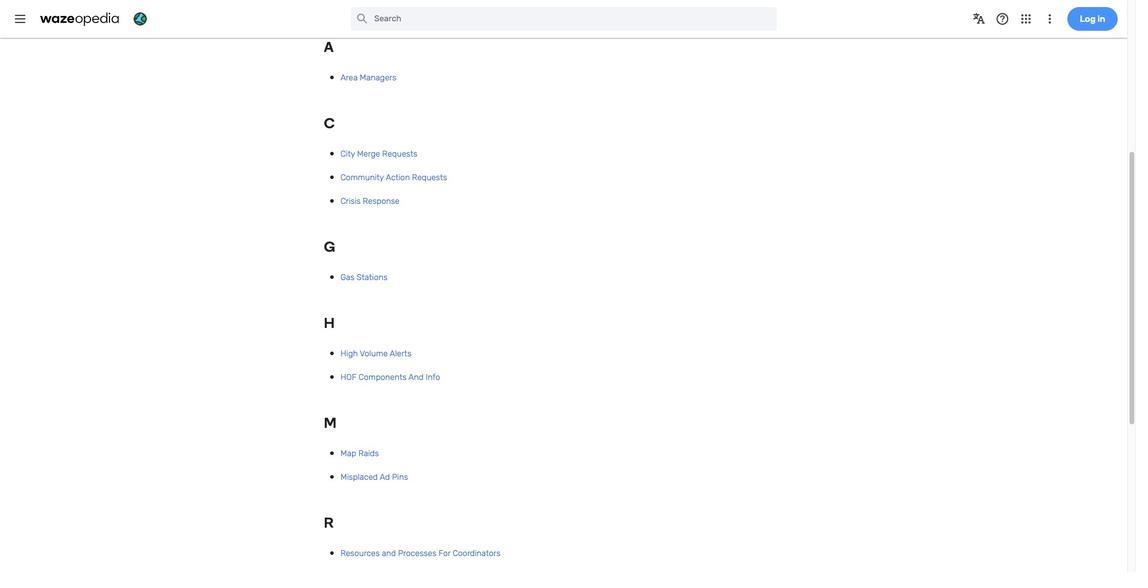 Task type: locate. For each thing, give the bounding box(es) containing it.
map raids
[[341, 449, 379, 459]]

hof
[[341, 373, 357, 383]]

community action requests
[[341, 173, 447, 183]]

1 vertical spatial requests
[[412, 173, 447, 183]]

misplaced ad pins link
[[341, 473, 408, 483]]

requests right action
[[412, 173, 447, 183]]

area
[[341, 73, 358, 83]]

community action requests link
[[341, 173, 447, 183]]

alerts
[[390, 349, 412, 359]]

c
[[324, 115, 335, 132]]

0 vertical spatial requests
[[382, 149, 418, 159]]

volume
[[360, 349, 388, 359]]

map
[[341, 449, 356, 459]]

gas
[[341, 273, 355, 283]]

a
[[324, 38, 334, 56]]

info
[[426, 373, 440, 383]]

area managers link
[[341, 73, 396, 83]]

hof components and info
[[341, 373, 440, 383]]

action
[[386, 173, 410, 183]]

raids
[[358, 449, 379, 459]]

requests
[[382, 149, 418, 159], [412, 173, 447, 183]]

map raids link
[[341, 449, 379, 459]]

ad
[[380, 473, 390, 483]]

resources
[[341, 549, 380, 559]]

requests up action
[[382, 149, 418, 159]]

crisis
[[341, 196, 361, 207]]

g
[[324, 239, 335, 256]]

area managers
[[341, 73, 396, 83]]



Task type: vqa. For each thing, say whether or not it's contained in the screenshot.
City
yes



Task type: describe. For each thing, give the bounding box(es) containing it.
merge
[[357, 149, 380, 159]]

m
[[324, 415, 337, 432]]

pins
[[392, 473, 408, 483]]

community
[[341, 173, 384, 183]]

h
[[324, 315, 335, 332]]

for
[[439, 549, 451, 559]]

misplaced ad pins
[[341, 473, 408, 483]]

resources and processes for coordinators
[[341, 549, 501, 559]]

requests for city merge requests
[[382, 149, 418, 159]]

crisis response link
[[341, 196, 400, 207]]

r
[[324, 515, 334, 532]]

stations
[[357, 273, 388, 283]]

crisis response
[[341, 196, 400, 207]]

resources and processes for coordinators link
[[341, 549, 501, 559]]

city merge requests link
[[341, 149, 418, 159]]

response
[[363, 196, 400, 207]]

processes
[[398, 549, 437, 559]]

high
[[341, 349, 358, 359]]

high volume alerts
[[341, 349, 412, 359]]

gas stations link
[[341, 273, 388, 283]]

hof components and info link
[[341, 373, 440, 383]]

requests for community action requests
[[412, 173, 447, 183]]

high volume alerts link
[[341, 349, 412, 359]]

and
[[409, 373, 424, 383]]

city merge requests
[[341, 149, 418, 159]]

city
[[341, 149, 355, 159]]

coordinators
[[453, 549, 501, 559]]

components
[[359, 373, 407, 383]]

misplaced
[[341, 473, 378, 483]]

and
[[382, 549, 396, 559]]

managers
[[360, 73, 396, 83]]

g gas stations
[[324, 239, 388, 283]]



